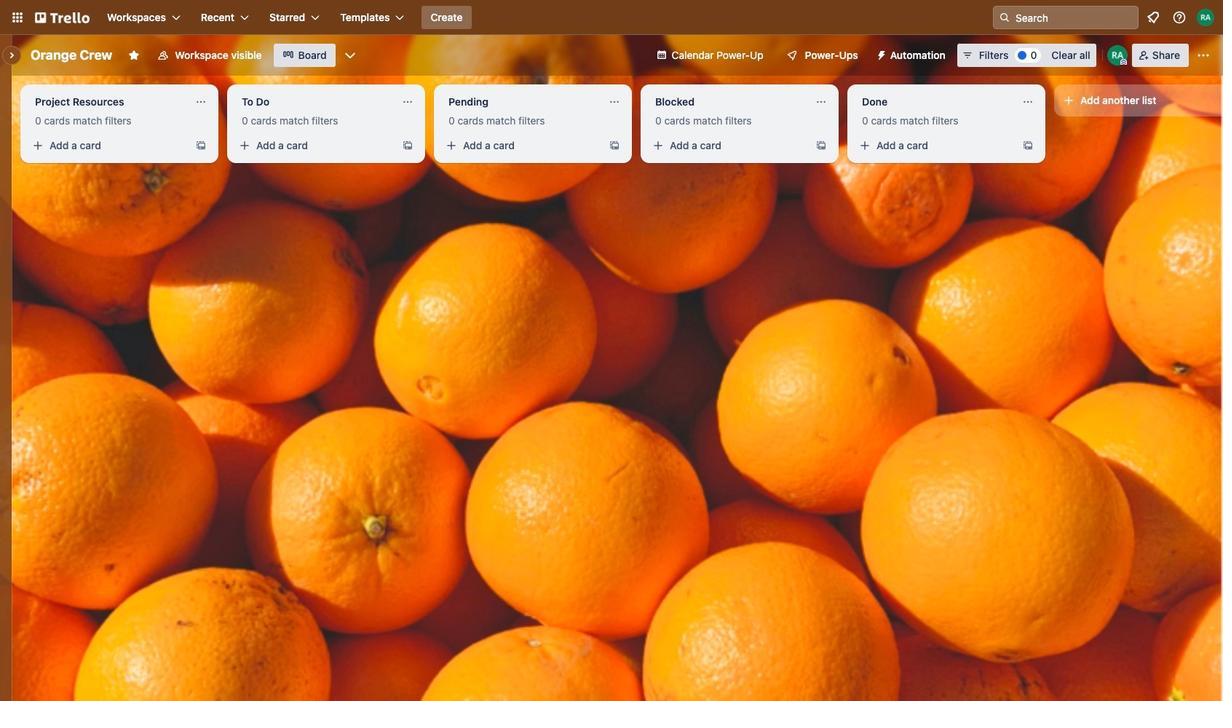 Task type: vqa. For each thing, say whether or not it's contained in the screenshot.
in for Due in the next day
no



Task type: locate. For each thing, give the bounding box(es) containing it.
4 create from template… image from the left
[[1023, 140, 1034, 152]]

2 create from template… image from the left
[[402, 140, 414, 152]]

create from template… image
[[195, 140, 207, 152], [402, 140, 414, 152], [816, 140, 828, 152], [1023, 140, 1034, 152]]

back to home image
[[35, 6, 90, 29]]

star or unstar board image
[[128, 50, 140, 61]]

0 vertical spatial ruby anderson (rubyanderson7) image
[[1198, 9, 1215, 26]]

None text field
[[26, 90, 189, 114], [233, 90, 396, 114], [440, 90, 603, 114], [647, 90, 810, 114], [854, 90, 1017, 114], [26, 90, 189, 114], [233, 90, 396, 114], [440, 90, 603, 114], [647, 90, 810, 114], [854, 90, 1017, 114]]

ruby anderson (rubyanderson7) image right open information menu icon
[[1198, 9, 1215, 26]]

ruby anderson (rubyanderson7) image down 'search' field
[[1108, 45, 1128, 66]]

ruby anderson (rubyanderson7) image
[[1198, 9, 1215, 26], [1108, 45, 1128, 66]]

1 horizontal spatial ruby anderson (rubyanderson7) image
[[1198, 9, 1215, 26]]

open information menu image
[[1173, 10, 1187, 25]]

3 create from template… image from the left
[[816, 140, 828, 152]]

0 horizontal spatial ruby anderson (rubyanderson7) image
[[1108, 45, 1128, 66]]

0 notifications image
[[1145, 9, 1163, 26]]



Task type: describe. For each thing, give the bounding box(es) containing it.
create from template… image
[[609, 140, 621, 152]]

search image
[[999, 12, 1011, 23]]

sm image
[[870, 44, 891, 64]]

show menu image
[[1197, 48, 1211, 63]]

primary element
[[0, 0, 1224, 35]]

Board name text field
[[23, 44, 120, 67]]

1 create from template… image from the left
[[195, 140, 207, 152]]

customize views image
[[343, 48, 358, 63]]

this member is an admin of this board. image
[[1121, 59, 1128, 66]]

1 vertical spatial ruby anderson (rubyanderson7) image
[[1108, 45, 1128, 66]]

Search field
[[1011, 7, 1139, 28]]



